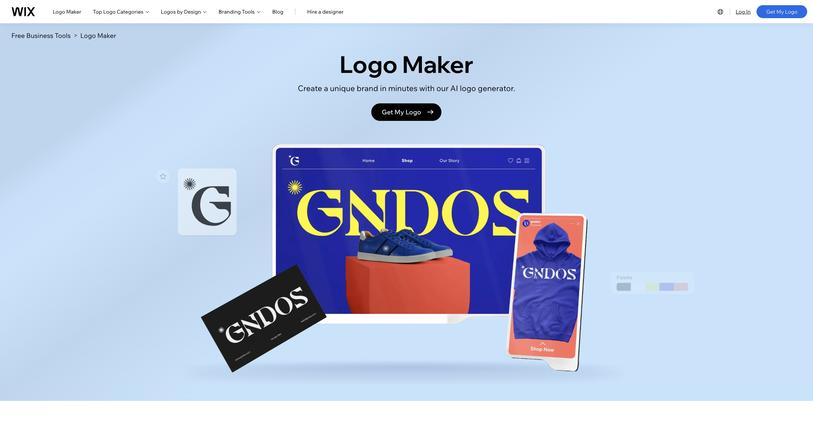 Task type: describe. For each thing, give the bounding box(es) containing it.
log in
[[736, 8, 751, 15]]

a desktop displaying the homepage of a clothing store with a pair of navy sneakers in the foreground, mobile screen with an instagram story displaying an image of a navy hoodie, a black business card, a color palette and text tool. element
[[146, 145, 695, 385]]

0 vertical spatial logo maker
[[53, 8, 81, 15]]

0 vertical spatial get my logo link
[[757, 5, 807, 18]]

create a unique brand in minutes with our ai logo generator.
[[298, 83, 515, 93]]

free
[[11, 31, 25, 40]]

0 horizontal spatial get
[[382, 108, 393, 116]]

language selector, english selected image
[[717, 8, 725, 15]]

logos by design
[[161, 8, 201, 15]]

top logo categories
[[93, 8, 143, 15]]

1 vertical spatial get my logo
[[382, 108, 421, 116]]

tools inside free business tools link
[[55, 31, 71, 40]]

blog link
[[272, 8, 283, 15]]

0 horizontal spatial my
[[395, 108, 404, 116]]

top
[[93, 8, 102, 15]]

1 horizontal spatial get my logo
[[767, 8, 798, 15]]

free business tools
[[11, 31, 71, 40]]

logo
[[460, 83, 476, 93]]

in
[[746, 8, 751, 15]]

top logo categories button
[[93, 8, 149, 15]]

branding
[[219, 8, 241, 15]]

create
[[298, 83, 322, 93]]

1 vertical spatial logo maker
[[340, 49, 474, 79]]

hire
[[307, 8, 317, 15]]

tools inside branding tools dropdown button
[[242, 8, 255, 15]]

logos
[[161, 8, 176, 15]]

branding tools
[[219, 8, 255, 15]]

branding tools button
[[219, 8, 261, 15]]

logo inside popup button
[[103, 8, 116, 15]]

blog
[[272, 8, 283, 15]]



Task type: vqa. For each thing, say whether or not it's contained in the screenshot.
a
yes



Task type: locate. For each thing, give the bounding box(es) containing it.
1 horizontal spatial logo maker
[[340, 49, 474, 79]]

1 horizontal spatial get
[[767, 8, 775, 15]]

business
[[26, 31, 53, 40]]

0 vertical spatial get
[[767, 8, 775, 15]]

0 horizontal spatial get my logo
[[382, 108, 421, 116]]

categories
[[117, 8, 143, 15]]

designer
[[322, 8, 344, 15]]

my
[[777, 8, 784, 15], [395, 108, 404, 116]]

maker up our
[[402, 49, 474, 79]]

a right create
[[324, 83, 328, 93]]

a
[[318, 8, 321, 15], [324, 83, 328, 93]]

0 vertical spatial get my logo
[[767, 8, 798, 15]]

0 horizontal spatial a
[[318, 8, 321, 15]]

1 horizontal spatial get my logo link
[[757, 5, 807, 18]]

design
[[184, 8, 201, 15]]

logo maker left top
[[53, 8, 81, 15]]

0 horizontal spatial tools
[[55, 31, 71, 40]]

get right in
[[767, 8, 775, 15]]

maker left top
[[66, 8, 81, 15]]

minutes
[[388, 83, 418, 93]]

1 horizontal spatial tools
[[242, 8, 255, 15]]

1 vertical spatial get my logo link
[[372, 104, 442, 121]]

brand
[[357, 83, 378, 93]]

logo maker up create a unique brand in minutes with our ai logo generator.
[[340, 49, 474, 79]]

1 vertical spatial a
[[324, 83, 328, 93]]

1 vertical spatial tools
[[55, 31, 71, 40]]

hire a designer link
[[307, 8, 344, 15]]

our
[[437, 83, 449, 93]]

ai
[[450, 83, 458, 93]]

1 horizontal spatial my
[[777, 8, 784, 15]]

tools right business
[[55, 31, 71, 40]]

get
[[767, 8, 775, 15], [382, 108, 393, 116]]

logos by design button
[[161, 8, 207, 15]]

0 vertical spatial maker
[[66, 8, 81, 15]]

hire a designer
[[307, 8, 344, 15]]

unique
[[330, 83, 355, 93]]

free business tools link
[[11, 30, 71, 41]]

0 vertical spatial a
[[318, 8, 321, 15]]

1 horizontal spatial a
[[324, 83, 328, 93]]

1 horizontal spatial maker
[[402, 49, 474, 79]]

generator.
[[478, 83, 515, 93]]

my down "minutes"
[[395, 108, 404, 116]]

get down the in
[[382, 108, 393, 116]]

a for create
[[324, 83, 328, 93]]

log in link
[[736, 8, 751, 15]]

logo
[[53, 8, 65, 15], [103, 8, 116, 15], [785, 8, 798, 15], [340, 49, 398, 79], [406, 108, 421, 116]]

0 horizontal spatial maker
[[66, 8, 81, 15]]

tools right branding
[[242, 8, 255, 15]]

a right hire
[[318, 8, 321, 15]]

get my logo link
[[757, 5, 807, 18], [372, 104, 442, 121]]

my right in
[[777, 8, 784, 15]]

logo maker
[[53, 8, 81, 15], [340, 49, 474, 79]]

get my logo
[[767, 8, 798, 15], [382, 108, 421, 116]]

tools
[[242, 8, 255, 15], [55, 31, 71, 40]]

0 horizontal spatial logo maker
[[53, 8, 81, 15]]

by
[[177, 8, 183, 15]]

0 horizontal spatial get my logo link
[[372, 104, 442, 121]]

log
[[736, 8, 745, 15]]

1 vertical spatial maker
[[402, 49, 474, 79]]

1 vertical spatial my
[[395, 108, 404, 116]]

1 vertical spatial get
[[382, 108, 393, 116]]

maker
[[66, 8, 81, 15], [402, 49, 474, 79]]

logo maker link
[[53, 8, 81, 15]]

in
[[380, 83, 387, 93]]

a for hire
[[318, 8, 321, 15]]

0 vertical spatial tools
[[242, 8, 255, 15]]

with
[[419, 83, 435, 93]]

0 vertical spatial my
[[777, 8, 784, 15]]



